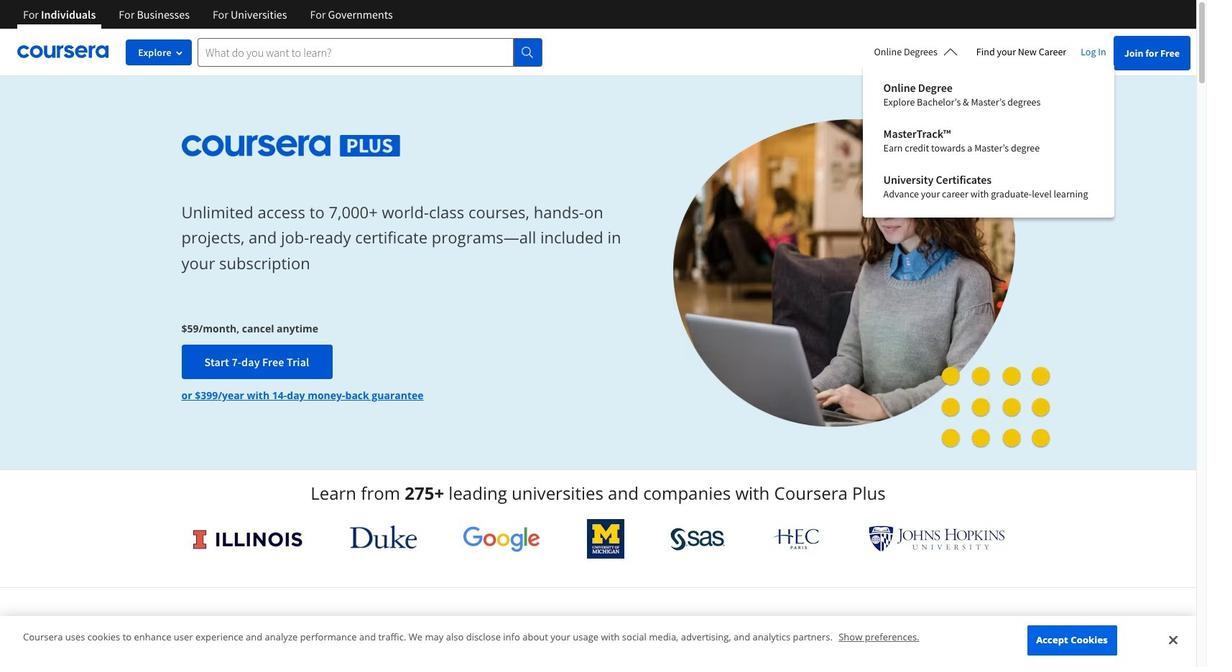 Task type: describe. For each thing, give the bounding box(es) containing it.
banner navigation
[[11, 0, 404, 40]]

sas image
[[671, 528, 725, 551]]

What do you want to learn? text field
[[198, 38, 514, 66]]

privacy alert dialog
[[0, 617, 1196, 667]]



Task type: vqa. For each thing, say whether or not it's contained in the screenshot.
Hec Paris image
yes



Task type: locate. For each thing, give the bounding box(es) containing it.
None search field
[[198, 38, 542, 66]]

menu
[[872, 72, 1105, 210]]

coursera image
[[17, 40, 108, 63]]

university of michigan image
[[587, 519, 624, 559]]

duke university image
[[350, 526, 416, 549]]

hec paris image
[[772, 524, 822, 554]]

university of illinois at urbana-champaign image
[[191, 528, 304, 551]]

johns hopkins university image
[[868, 526, 1005, 552]]

coursera plus image
[[181, 135, 400, 156]]

google image
[[463, 526, 540, 552]]



